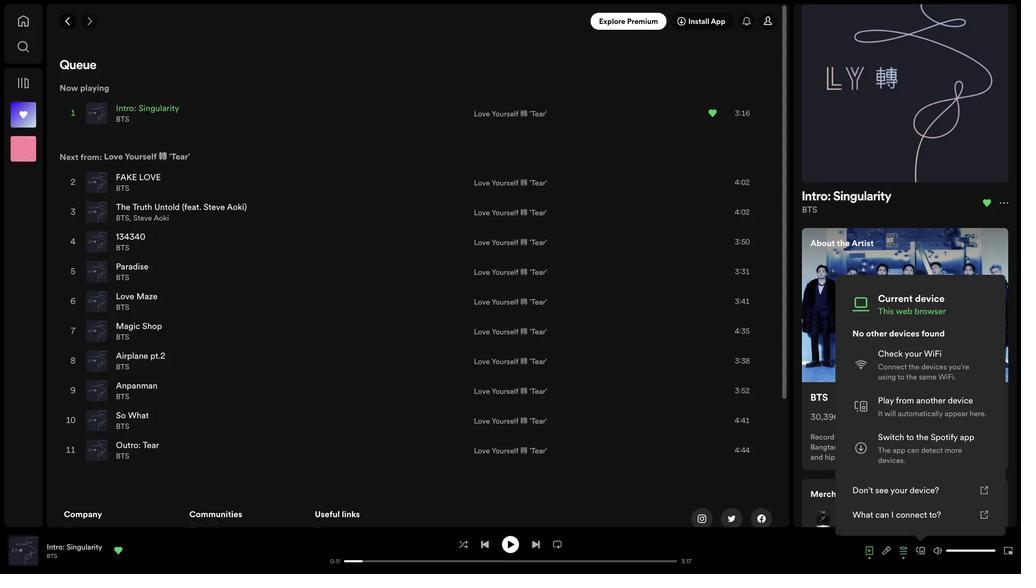 Task type: locate. For each thing, give the bounding box(es) containing it.
love yourself 轉 'tear' link for airplane pt.2
[[474, 356, 547, 367]]

from:
[[80, 151, 102, 163]]

devices down "wifi"
[[922, 362, 947, 372]]

0 horizontal spatial devices
[[889, 328, 920, 339]]

for
[[189, 525, 202, 536]]

anpanman bts
[[116, 380, 158, 402]]

love for fake love
[[474, 178, 490, 188]]

3 love yourself 轉 'tear' from the top
[[474, 207, 547, 218]]

bts link for airplane pt.2
[[116, 362, 129, 372]]

the
[[837, 238, 850, 249], [909, 362, 920, 372], [906, 372, 917, 382], [916, 431, 929, 443]]

group
[[6, 98, 40, 132], [6, 132, 40, 166]]

yourself for intro: singularity
[[492, 109, 519, 119]]

4 love yourself 轉 'tear' from the top
[[474, 237, 547, 247]]

love yourself 轉 'tear' for airplane pt.2
[[474, 356, 547, 367]]

device up appear
[[948, 395, 973, 406]]

intro: singularity bts down about link
[[47, 542, 102, 560]]

intro: singularity link
[[802, 191, 892, 204], [47, 542, 102, 552]]

maze
[[136, 291, 158, 302]]

1 horizontal spatial intro: singularity bts
[[116, 102, 179, 124]]

0 horizontal spatial intro: singularity link
[[47, 542, 102, 552]]

what right so
[[128, 410, 149, 422]]

browser
[[915, 305, 946, 317]]

bts link
[[116, 114, 129, 124], [116, 183, 129, 193], [802, 204, 818, 215], [116, 213, 129, 223], [116, 243, 129, 253], [116, 273, 129, 283], [116, 302, 129, 313], [116, 332, 129, 342], [116, 362, 129, 372], [811, 391, 828, 404], [116, 392, 129, 402], [116, 422, 129, 432], [116, 451, 129, 461], [47, 552, 57, 560]]

bts inside footer
[[47, 552, 57, 560]]

singularity inside footer
[[67, 542, 102, 552]]

0 horizontal spatial to
[[898, 372, 905, 382]]

30,396,695
[[811, 411, 857, 423]]

to right "using"
[[898, 372, 905, 382]]

love maze row
[[60, 287, 776, 317]]

bts inside magic shop bts
[[116, 332, 129, 342]]

group up pinned image
[[6, 98, 40, 132]]

bts link inside 134340 cell
[[116, 243, 129, 253]]

0 horizontal spatial singularity
[[67, 542, 102, 552]]

the up detect
[[916, 431, 929, 443]]

1 horizontal spatial intro: singularity link
[[802, 191, 892, 204]]

bts link for paradise
[[116, 273, 129, 283]]

轉 for the truth untold (feat. steve aoki)
[[520, 207, 528, 218]]

volume high image
[[934, 547, 942, 555]]

can left i at the bottom right of the page
[[876, 509, 889, 521]]

'tear'
[[530, 109, 547, 119], [169, 151, 190, 163], [530, 178, 547, 188], [530, 207, 547, 218], [530, 237, 547, 247], [530, 267, 547, 277], [530, 297, 547, 307], [530, 327, 547, 337], [530, 356, 547, 367], [530, 386, 547, 396], [530, 416, 547, 426], [530, 446, 547, 456]]

devices.
[[878, 455, 906, 465]]

love yourself 轉 'tear' for anpanman
[[474, 386, 547, 396]]

4:02
[[735, 177, 750, 188], [735, 207, 750, 217]]

intro: for "intro: singularity" cell
[[116, 102, 136, 114]]

3:31
[[735, 267, 750, 277]]

bts link inside "intro: singularity" cell
[[116, 114, 129, 124]]

'tear' for airplane pt.2
[[530, 356, 547, 367]]

another
[[917, 395, 946, 406]]

intro: singularity link down about link
[[47, 542, 102, 552]]

6 love yourself 轉 'tear' from the top
[[474, 297, 547, 307]]

1 horizontal spatial intro:
[[116, 102, 136, 114]]

1 vertical spatial singularity
[[833, 191, 892, 204]]

artist
[[852, 238, 874, 249]]

can
[[907, 445, 920, 455], [876, 509, 889, 521]]

1 horizontal spatial app
[[960, 431, 975, 443]]

support link
[[315, 525, 346, 540]]

intro: up about the artist
[[802, 191, 831, 204]]

bts link inside love maze "cell"
[[116, 302, 129, 313]]

1 vertical spatial app
[[893, 445, 906, 455]]

list
[[64, 509, 177, 568], [189, 509, 302, 575], [315, 509, 428, 552]]

device inside 'play from another device it will automatically appear here.'
[[948, 395, 973, 406]]

2 horizontal spatial intro: singularity bts
[[802, 191, 892, 215]]

proof (compact edition) image
[[811, 510, 836, 535]]

3:38
[[735, 356, 750, 366]]

0 vertical spatial the
[[116, 201, 131, 213]]

what down don't
[[853, 509, 873, 521]]

轉 inside next from: love yourself 轉 'tear'
[[159, 151, 167, 163]]

automatically
[[898, 409, 943, 419]]

love inside next from: love yourself 轉 'tear'
[[104, 151, 123, 163]]

intro: singularity bts for "intro: singularity" cell
[[116, 102, 179, 124]]

premium
[[627, 16, 658, 26]]

0 horizontal spatial the
[[116, 201, 131, 213]]

2 horizontal spatial list
[[315, 509, 428, 552]]

love inside love maze bts
[[116, 291, 134, 302]]

love yourself 轉 'tear' link for magic shop
[[474, 326, 547, 337]]

about down company
[[64, 525, 88, 536]]

'tear' for love maze
[[530, 297, 547, 307]]

0 vertical spatial 4:02
[[735, 177, 750, 188]]

0 horizontal spatial list
[[64, 509, 177, 568]]

8 love yourself 轉 'tear' from the top
[[474, 356, 547, 367]]

2 vertical spatial singularity
[[67, 542, 102, 552]]

now playing: intro: singularity by bts footer
[[9, 536, 308, 566]]

love maze cell
[[86, 287, 162, 316]]

the truth untold (feat. steve aoki) cell
[[86, 198, 251, 227]]

the left 'same'
[[906, 372, 917, 382]]

about inside company about
[[64, 525, 88, 536]]

0 vertical spatial singularity
[[139, 102, 179, 114]]

the left artist
[[837, 238, 850, 249]]

love for so what
[[474, 416, 490, 426]]

bts link inside airplane pt.2 cell
[[116, 362, 129, 372]]

9 love yourself 轉 'tear' from the top
[[474, 386, 547, 396]]

other
[[866, 328, 887, 339]]

bts link for love maze
[[116, 302, 129, 313]]

10 love yourself 轉 'tear' from the top
[[474, 416, 547, 426]]

轉 for paradise
[[520, 267, 528, 277]]

3:17
[[681, 558, 692, 566]]

0 vertical spatial about
[[811, 238, 835, 249]]

next image
[[532, 541, 540, 549]]

yourself
[[492, 109, 519, 119], [125, 151, 157, 163], [492, 178, 519, 188], [492, 207, 519, 218], [492, 237, 519, 247], [492, 267, 519, 277], [492, 297, 519, 307], [492, 327, 519, 337], [492, 356, 519, 367], [492, 386, 519, 396], [492, 416, 519, 426], [492, 446, 519, 456]]

轉 for so what
[[520, 416, 528, 426]]

your
[[905, 348, 922, 360], [891, 485, 908, 496]]

paradise bts
[[116, 261, 149, 283]]

0 horizontal spatial intro: singularity bts
[[47, 542, 102, 560]]

0 horizontal spatial about
[[64, 525, 88, 536]]

1 list from the left
[[64, 509, 177, 568]]

useful
[[315, 509, 340, 520]]

0 vertical spatial what
[[128, 410, 149, 422]]

same
[[919, 372, 937, 382]]

(feat.
[[182, 201, 201, 213]]

next
[[60, 151, 78, 163]]

intro: singularity bts up about the artist
[[802, 191, 892, 215]]

0 vertical spatial intro:
[[116, 102, 136, 114]]

'tear' for so what
[[530, 416, 547, 426]]

love yourself 轉 'tear' link for intro: singularity
[[474, 108, 547, 119]]

love for magic shop
[[474, 327, 490, 337]]

steve
[[204, 201, 225, 213], [133, 213, 152, 223]]

explore premium
[[599, 16, 658, 26]]

轉 for airplane pt.2
[[520, 356, 528, 367]]

search image
[[17, 40, 30, 53]]

intro: singularity link up about the artist
[[802, 191, 892, 204]]

enable repeat image
[[553, 541, 562, 549]]

1 vertical spatial intro: singularity link
[[47, 542, 102, 552]]

edition)
[[908, 516, 937, 528]]

2 list from the left
[[189, 509, 302, 575]]

bts inside so what bts
[[116, 422, 129, 432]]

intro: up next from: love yourself 轉 'tear'
[[116, 102, 136, 114]]

app down switch
[[893, 445, 906, 455]]

app up more
[[960, 431, 975, 443]]

love for anpanman
[[474, 386, 490, 396]]

support
[[315, 525, 346, 536]]

'tear' for magic shop
[[530, 327, 547, 337]]

yourself for 134340
[[492, 237, 519, 247]]

don't see your device?
[[853, 485, 939, 496]]

love yourself 轉 'tear' for the truth untold (feat. steve aoki)
[[474, 207, 547, 218]]

proof (compact edition)
[[845, 516, 937, 528]]

device?
[[910, 485, 939, 496]]

love maze bts
[[116, 291, 158, 313]]

1 horizontal spatial the
[[878, 445, 891, 455]]

轉
[[520, 109, 528, 119], [159, 151, 167, 163], [520, 178, 528, 188], [520, 207, 528, 218], [520, 237, 528, 247], [520, 267, 528, 277], [520, 297, 528, 307], [520, 327, 528, 337], [520, 356, 528, 367], [520, 386, 528, 396], [520, 416, 528, 426], [520, 446, 528, 456]]

'tear' inside the love maze row
[[530, 297, 547, 307]]

the left 'truth'
[[116, 201, 131, 213]]

your inside the check your wifi connect the devices you're using to the same wifi.
[[905, 348, 922, 360]]

explore
[[599, 16, 626, 26]]

bts inside anpanman bts
[[116, 392, 129, 402]]

your right see
[[891, 485, 908, 496]]

home image
[[17, 15, 30, 28]]

love yourself 轉 'tear' link for paradise
[[474, 266, 547, 277]]

yourself inside next from: love yourself 轉 'tear'
[[125, 151, 157, 163]]

anpanman
[[116, 380, 158, 392]]

intro: inside cell
[[116, 102, 136, 114]]

bts link inside footer
[[47, 552, 57, 560]]

bts inside the truth untold (feat. steve aoki) bts , steve aoki
[[116, 213, 129, 223]]

1 love yourself 轉 'tear' from the top
[[474, 109, 547, 119]]

bts inside paradise bts
[[116, 273, 129, 283]]

steve right (feat.
[[204, 201, 225, 213]]

2 love yourself 轉 'tear' from the top
[[474, 178, 547, 188]]

love for intro: singularity
[[474, 109, 490, 119]]

love
[[474, 109, 490, 119], [104, 151, 123, 163], [474, 178, 490, 188], [474, 207, 490, 218], [474, 237, 490, 247], [474, 267, 490, 277], [116, 291, 134, 302], [474, 297, 490, 307], [474, 327, 490, 337], [474, 356, 490, 367], [474, 386, 490, 396], [474, 416, 490, 426], [474, 446, 490, 456]]

aoki
[[154, 213, 169, 223]]

love for outro: tear
[[474, 446, 490, 456]]

1 horizontal spatial what
[[853, 509, 873, 521]]

2 horizontal spatial intro:
[[802, 191, 831, 204]]

1 horizontal spatial devices
[[922, 362, 947, 372]]

1 group from the top
[[6, 98, 40, 132]]

bts link inside magic shop cell
[[116, 332, 129, 342]]

1 vertical spatial about
[[64, 525, 88, 536]]

1 vertical spatial your
[[891, 485, 908, 496]]

bts link inside so what cell
[[116, 422, 129, 432]]

truth
[[132, 201, 152, 213]]

devices down web
[[889, 328, 920, 339]]

bts link inside fake love cell
[[116, 183, 129, 193]]

yourself for love maze
[[492, 297, 519, 307]]

love yourself 轉 'tear' link inside the love maze row
[[474, 296, 547, 307]]

yourself inside the love maze row
[[492, 297, 519, 307]]

now playing view image
[[25, 541, 34, 550]]

singularity for now playing: intro: singularity by bts footer on the bottom
[[67, 542, 102, 552]]

intro: inside footer
[[47, 542, 65, 552]]

love for the truth untold (feat. steve aoki)
[[474, 207, 490, 218]]

singularity inside cell
[[139, 102, 179, 114]]

0 vertical spatial device
[[915, 292, 945, 305]]

fake love bts
[[116, 172, 161, 193]]

0 horizontal spatial intro:
[[47, 542, 65, 552]]

,
[[129, 213, 131, 223]]

switch
[[878, 431, 905, 443]]

to inside the check your wifi connect the devices you're using to the same wifi.
[[898, 372, 905, 382]]

to right switch
[[907, 431, 914, 443]]

2 vertical spatial intro: singularity bts
[[47, 542, 102, 560]]

detect
[[921, 445, 943, 455]]

1 4:02 from the top
[[735, 177, 750, 188]]

love yourself 轉 'tear' for fake love
[[474, 178, 547, 188]]

1 vertical spatial the
[[878, 445, 891, 455]]

bts link for so what
[[116, 422, 129, 432]]

twitter image
[[728, 515, 736, 523]]

轉 for love maze
[[520, 297, 528, 307]]

0 horizontal spatial device
[[915, 292, 945, 305]]

1 vertical spatial 4:02
[[735, 207, 750, 217]]

steve aoki link
[[133, 213, 169, 223]]

3:16
[[735, 108, 750, 118]]

1 vertical spatial device
[[948, 395, 973, 406]]

proof
[[845, 516, 865, 528]]

install app link
[[671, 13, 734, 30]]

0 horizontal spatial app
[[893, 445, 906, 455]]

switch to the spotify app the app can detect more devices.
[[878, 431, 975, 465]]

轉 for anpanman
[[520, 386, 528, 396]]

1 vertical spatial to
[[907, 431, 914, 443]]

pt.2
[[150, 350, 165, 362]]

bts link inside paradise cell
[[116, 273, 129, 283]]

0 vertical spatial intro: singularity bts
[[116, 102, 179, 124]]

1 vertical spatial can
[[876, 509, 889, 521]]

love yourself 轉 'tear' link for love maze
[[474, 296, 547, 307]]

bts link inside outro: tear cell
[[116, 451, 129, 461]]

1 horizontal spatial singularity
[[139, 102, 179, 114]]

11 love yourself 轉 'tear' from the top
[[474, 446, 547, 456]]

bts
[[116, 114, 129, 124], [116, 183, 129, 193], [802, 204, 818, 215], [116, 213, 129, 223], [116, 243, 129, 253], [116, 273, 129, 283], [116, 302, 129, 313], [116, 332, 129, 342], [116, 362, 129, 372], [811, 391, 828, 404], [116, 392, 129, 402], [116, 422, 129, 432], [116, 451, 129, 461], [47, 552, 57, 560]]

bts inside outro: tear bts
[[116, 451, 129, 461]]

3 list from the left
[[315, 509, 428, 552]]

1 horizontal spatial list
[[189, 509, 302, 575]]

intro: down about link
[[47, 542, 65, 552]]

device inside current device this web browser
[[915, 292, 945, 305]]

5 love yourself 轉 'tear' from the top
[[474, 267, 547, 277]]

3:16 cell
[[709, 99, 767, 128]]

1 vertical spatial devices
[[922, 362, 947, 372]]

the down switch
[[878, 445, 891, 455]]

paradise cell
[[86, 257, 153, 286]]

useful links support
[[315, 509, 360, 536]]

2 4:02 from the top
[[735, 207, 750, 217]]

2 horizontal spatial singularity
[[833, 191, 892, 204]]

0 vertical spatial your
[[905, 348, 922, 360]]

love yourself 轉 'tear' link for the truth untold (feat. steve aoki)
[[474, 207, 547, 218]]

(compact
[[868, 516, 906, 528]]

your left "wifi"
[[905, 348, 922, 360]]

spotify
[[931, 431, 958, 443]]

steve right ,
[[133, 213, 152, 223]]

bts link inside anpanman cell
[[116, 392, 129, 402]]

can left detect
[[907, 445, 920, 455]]

0 horizontal spatial what
[[128, 410, 149, 422]]

0 vertical spatial intro: singularity link
[[802, 191, 892, 204]]

intro: singularity bts inside now playing: intro: singularity by bts footer
[[47, 542, 102, 560]]

'tear' for outro: tear
[[530, 446, 547, 456]]

love yourself 轉 'tear' for love maze
[[474, 297, 547, 307]]

轉 inside the love maze row
[[520, 297, 528, 307]]

2 group from the top
[[6, 132, 40, 166]]

0 vertical spatial can
[[907, 445, 920, 455]]

now
[[60, 82, 78, 94]]

0 vertical spatial to
[[898, 372, 905, 382]]

7 love yourself 轉 'tear' from the top
[[474, 327, 547, 337]]

no other devices found element
[[853, 348, 989, 465]]

2 vertical spatial intro:
[[47, 542, 65, 552]]

group left next
[[6, 132, 40, 166]]

4:02 for fake love
[[735, 177, 750, 188]]

1 horizontal spatial device
[[948, 395, 973, 406]]

'tear' inside next from: love yourself 轉 'tear'
[[169, 151, 190, 163]]

magic shop cell
[[86, 317, 166, 346]]

love yourself 轉 'tear' inside the love maze row
[[474, 297, 547, 307]]

play image
[[506, 541, 515, 549]]

love yourself 轉 'tear' link for anpanman
[[474, 385, 547, 397]]

device right web
[[915, 292, 945, 305]]

1 horizontal spatial can
[[907, 445, 920, 455]]

1 vertical spatial intro: singularity bts
[[802, 191, 892, 215]]

play
[[878, 395, 894, 406]]

so what bts
[[116, 410, 149, 432]]

intro: singularity bts inside "intro: singularity" cell
[[116, 102, 179, 124]]

intro: for now playing: intro: singularity by bts footer on the bottom
[[47, 542, 65, 552]]

anpanman cell
[[86, 377, 162, 405]]

1 horizontal spatial to
[[907, 431, 914, 443]]

intro: singularity bts up next from: love yourself 轉 'tear'
[[116, 102, 179, 124]]

the inside switch to the spotify app the app can detect more devices.
[[878, 445, 891, 455]]

so what cell
[[86, 406, 153, 435]]

about left artist
[[811, 238, 835, 249]]

bts link for magic shop
[[116, 332, 129, 342]]

current device this web browser
[[878, 292, 946, 317]]



Task type: describe. For each thing, give the bounding box(es) containing it.
love for love maze
[[474, 297, 490, 307]]

company about
[[64, 509, 102, 536]]

can inside switch to the spotify app the app can detect more devices.
[[907, 445, 920, 455]]

company
[[64, 509, 102, 520]]

'tear' for 134340
[[530, 237, 547, 247]]

found
[[922, 328, 945, 339]]

bts inside fake love bts
[[116, 183, 129, 193]]

3:50
[[735, 237, 750, 247]]

main element
[[4, 4, 43, 528]]

yourself for the truth untold (feat. steve aoki)
[[492, 207, 519, 218]]

134340
[[116, 231, 145, 243]]

0 horizontal spatial can
[[876, 509, 889, 521]]

untold
[[154, 201, 180, 213]]

aoki)
[[227, 201, 247, 213]]

yourself for outro: tear
[[492, 446, 519, 456]]

4:35
[[735, 326, 750, 336]]

4:02 for the truth untold (feat. steve aoki)
[[735, 207, 750, 217]]

'tear' for anpanman
[[530, 386, 547, 396]]

3:52
[[735, 386, 750, 396]]

love yourself 轉 'tear' link for 134340
[[474, 236, 547, 248]]

current
[[878, 292, 913, 305]]

love yourself 轉 'tear' link for so what
[[474, 415, 547, 426]]

go forward image
[[85, 17, 94, 26]]

bts link for anpanman
[[116, 392, 129, 402]]

connect to a device image
[[917, 547, 925, 555]]

0 vertical spatial app
[[960, 431, 975, 443]]

list containing useful links
[[315, 509, 428, 552]]

merch
[[811, 488, 836, 500]]

love yourself 轉 'tear' for magic shop
[[474, 327, 547, 337]]

singularity for "intro: singularity" cell
[[139, 102, 179, 114]]

4:44
[[735, 446, 750, 456]]

i
[[892, 509, 894, 521]]

play love maze by bts image
[[69, 295, 78, 308]]

intro: singularity cell
[[86, 99, 184, 128]]

'tear' for intro: singularity
[[530, 109, 547, 119]]

what can i connect to?
[[853, 509, 941, 521]]

play from another device it will automatically appear here.
[[878, 395, 987, 419]]

paradise
[[116, 261, 149, 273]]

love for airplane pt.2
[[474, 356, 490, 367]]

list containing company
[[64, 509, 177, 568]]

wifi
[[924, 348, 942, 360]]

devices inside the check your wifi connect the devices you're using to the same wifi.
[[922, 362, 947, 372]]

yourself for so what
[[492, 416, 519, 426]]

the inside switch to the spotify app the app can detect more devices.
[[916, 431, 929, 443]]

enable shuffle image
[[460, 541, 468, 549]]

about link
[[64, 525, 88, 540]]

轉 for fake love
[[520, 178, 528, 188]]

love
[[139, 172, 161, 183]]

love yourself 轉 'tear' for intro: singularity
[[474, 109, 547, 119]]

instagram image
[[698, 515, 706, 523]]

next from: love yourself 轉 'tear'
[[60, 151, 190, 163]]

'tear' for fake love
[[530, 178, 547, 188]]

to?
[[929, 509, 941, 521]]

install app
[[689, 16, 726, 26]]

yourself for anpanman
[[492, 386, 519, 396]]

love yourself 轉 'tear' for 134340
[[474, 237, 547, 247]]

what inside so what bts
[[128, 410, 149, 422]]

playing
[[80, 82, 109, 94]]

it
[[878, 409, 883, 419]]

from
[[896, 395, 914, 406]]

1 vertical spatial what
[[853, 509, 873, 521]]

check your wifi connect the devices you're using to the same wifi.
[[878, 348, 970, 382]]

this
[[878, 305, 894, 317]]

player controls element
[[30, 536, 703, 566]]

so
[[116, 410, 126, 422]]

connect
[[896, 509, 927, 521]]

0:11
[[330, 558, 340, 566]]

using
[[878, 372, 896, 382]]

about the artist
[[811, 238, 874, 249]]

轉 for outro: tear
[[520, 446, 528, 456]]

spotify – play queue element
[[47, 60, 789, 575]]

outro: tear cell
[[86, 436, 163, 465]]

outro: tear bts
[[116, 440, 159, 461]]

check
[[878, 348, 903, 360]]

now playing
[[60, 82, 109, 94]]

no other devices found
[[853, 328, 945, 339]]

you're
[[949, 362, 970, 372]]

love yourself 轉 'tear' for paradise
[[474, 267, 547, 277]]

web
[[896, 305, 913, 317]]

bts link for fake love
[[116, 183, 129, 193]]

bts link for intro: singularity
[[116, 114, 129, 124]]

to inside switch to the spotify app the app can detect more devices.
[[907, 431, 914, 443]]

fake
[[116, 172, 137, 183]]

轉 for 134340
[[520, 237, 528, 247]]

explore premium button
[[591, 13, 667, 30]]

intro: singularity bts for now playing: intro: singularity by bts footer on the bottom
[[47, 542, 102, 560]]

connect
[[878, 362, 907, 372]]

install
[[689, 16, 710, 26]]

轉 for magic shop
[[520, 327, 528, 337]]

4:41
[[735, 416, 750, 426]]

轉 for intro: singularity
[[520, 109, 528, 119]]

facebook image
[[757, 515, 766, 523]]

communities
[[189, 509, 242, 520]]

tear
[[143, 440, 159, 451]]

Enable repeat checkbox
[[549, 536, 566, 553]]

artists
[[204, 525, 229, 536]]

yourself for fake love
[[492, 178, 519, 188]]

fake love cell
[[86, 168, 165, 197]]

links
[[342, 509, 360, 520]]

0 vertical spatial devices
[[889, 328, 920, 339]]

love for 134340
[[474, 237, 490, 247]]

for artists link
[[189, 525, 229, 540]]

appear
[[945, 409, 968, 419]]

love for paradise
[[474, 267, 490, 277]]

go back image
[[64, 17, 72, 26]]

the truth untold (feat. steve aoki) bts , steve aoki
[[116, 201, 247, 223]]

here.
[[970, 409, 987, 419]]

30,396,695 monthly listeners
[[811, 411, 924, 423]]

yourself for magic shop
[[492, 327, 519, 337]]

airplane pt.2 cell
[[86, 347, 170, 376]]

magic
[[116, 321, 140, 332]]

0 horizontal spatial steve
[[133, 213, 152, 223]]

no
[[853, 328, 864, 339]]

wifi.
[[939, 372, 956, 382]]

top bar and user menu element
[[47, 4, 789, 38]]

the inside the truth untold (feat. steve aoki) bts , steve aoki
[[116, 201, 131, 213]]

'tear' for the truth untold (feat. steve aoki)
[[530, 207, 547, 218]]

bts inside 'airplane pt.2 bts'
[[116, 362, 129, 372]]

more
[[945, 445, 962, 455]]

bts inside 134340 bts
[[116, 243, 129, 253]]

don't
[[853, 485, 873, 496]]

list containing communities
[[189, 509, 302, 575]]

bts inside love maze bts
[[116, 302, 129, 313]]

134340 cell
[[86, 228, 150, 256]]

previous image
[[481, 541, 489, 549]]

3:41
[[735, 297, 750, 307]]

bts link for outro: tear
[[116, 451, 129, 461]]

bts inside "intro: singularity" cell
[[116, 114, 129, 124]]

love yourself 轉 'tear' link for outro: tear
[[474, 445, 547, 456]]

1 horizontal spatial steve
[[204, 201, 225, 213]]

'tear' for paradise
[[530, 267, 547, 277]]

what's new image
[[743, 17, 751, 26]]

yourself for airplane pt.2
[[492, 356, 519, 367]]

app
[[711, 16, 726, 26]]

134340 bts
[[116, 231, 145, 253]]

bts link for 134340
[[116, 243, 129, 253]]

love yourself 轉 'tear' for outro: tear
[[474, 446, 547, 456]]

pinned image
[[6, 145, 13, 151]]

1 vertical spatial intro:
[[802, 191, 831, 204]]

intro: singularity link inside footer
[[47, 542, 102, 552]]

airplane
[[116, 350, 148, 362]]

outro:
[[116, 440, 141, 451]]

yourself for paradise
[[492, 267, 519, 277]]

love yourself 轉 'tear' link for fake love
[[474, 177, 547, 188]]

proof (compact edition) link
[[845, 516, 992, 528]]

see
[[876, 485, 889, 496]]

what can i connect to? link
[[844, 503, 997, 527]]

1 horizontal spatial about
[[811, 238, 835, 249]]

the right connect at the bottom right of the page
[[909, 362, 920, 372]]

don't see your device? link
[[844, 478, 997, 503]]

monthly
[[859, 411, 890, 423]]

love yourself 轉 'tear' for so what
[[474, 416, 547, 426]]



Task type: vqa. For each thing, say whether or not it's contained in the screenshot.
bts link in Airplane pt.2 Cell
yes



